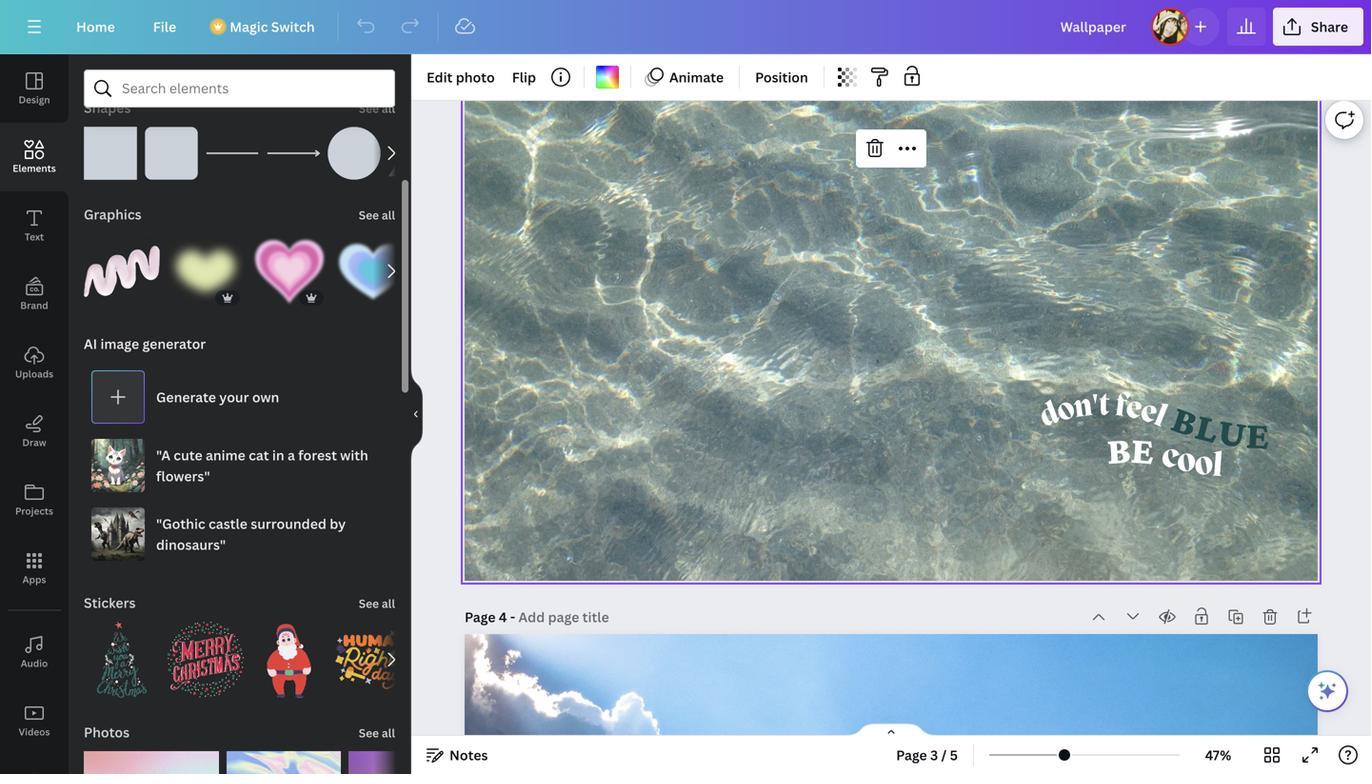 Task type: locate. For each thing, give the bounding box(es) containing it.
Design title text field
[[1045, 8, 1143, 46]]

page for page 3 / 5
[[896, 746, 927, 764]]

graphics
[[84, 205, 141, 223]]

e right l
[[1245, 413, 1270, 458]]

generate your own
[[156, 388, 279, 406]]

3 see from the top
[[359, 596, 379, 611]]

draw
[[22, 436, 46, 449]]

1 horizontal spatial page
[[896, 746, 927, 764]]

1 vertical spatial page
[[896, 746, 927, 764]]

1 see all button from the top
[[357, 89, 397, 127]]

5
[[950, 746, 958, 764]]

see for shapes
[[359, 100, 379, 116]]

side panel tab list
[[0, 54, 69, 774]]

Page title text field
[[519, 608, 611, 627]]

2 see all button from the top
[[357, 195, 397, 233]]

holographic grainy gradient image
[[227, 751, 341, 774]]

l right c
[[1211, 449, 1224, 486]]

e left c
[[1130, 428, 1155, 472]]

all
[[382, 100, 395, 116], [382, 207, 395, 223], [382, 596, 395, 611], [382, 725, 395, 741]]

with
[[340, 446, 368, 464]]

0 horizontal spatial add this line to the canvas image
[[206, 127, 259, 180]]

projects button
[[0, 466, 69, 534]]

4 see from the top
[[359, 725, 379, 741]]

main menu bar
[[0, 0, 1371, 54]]

photo
[[456, 68, 495, 86]]

4 all from the top
[[382, 725, 395, 741]]

audio button
[[0, 618, 69, 687]]

shapes button
[[82, 89, 133, 127]]

0 vertical spatial page
[[465, 608, 496, 626]]

in
[[272, 446, 284, 464]]

page left 4
[[465, 608, 496, 626]]

white circle shape image
[[328, 127, 381, 180]]

text
[[25, 230, 44, 243]]

e right t
[[1123, 392, 1145, 428]]

flip button
[[504, 62, 544, 92]]

all for shapes
[[382, 100, 395, 116]]

n
[[1072, 390, 1095, 426]]

see all button for stickers
[[357, 584, 397, 622]]

add this line to the canvas image
[[206, 127, 259, 180], [267, 127, 320, 180]]

47% button
[[1187, 740, 1249, 770]]

l right f
[[1150, 401, 1171, 435]]

c
[[1157, 439, 1183, 478]]

add this line to the canvas image left the white circle shape image at the left of the page
[[267, 127, 320, 180]]

1 see from the top
[[359, 100, 379, 116]]

2 all from the top
[[382, 207, 395, 223]]

1 horizontal spatial b
[[1166, 396, 1204, 446]]

0 vertical spatial l
[[1150, 401, 1171, 435]]

edit photo button
[[419, 62, 502, 92]]

o left "'"
[[1054, 393, 1078, 430]]

渐变油画棒背景素材 蓝紫爱心 image
[[335, 233, 411, 309]]

see all button for shapes
[[357, 89, 397, 127]]

canva assistant image
[[1316, 680, 1339, 703]]

1 see all from the top
[[359, 100, 395, 116]]

by
[[330, 515, 346, 533]]

b inside b e c o o l
[[1106, 428, 1132, 472]]

page inside page 3 / 5 button
[[896, 746, 927, 764]]

position button
[[748, 62, 816, 92]]

see all for photos
[[359, 725, 395, 741]]

3 see all from the top
[[359, 596, 395, 611]]

forest
[[298, 446, 337, 464]]

3 see all button from the top
[[357, 584, 397, 622]]

switch
[[271, 18, 315, 36]]

rounded square image
[[145, 127, 198, 180]]

b for b e c o o l
[[1106, 428, 1132, 472]]

2 see all from the top
[[359, 207, 395, 223]]

1 horizontal spatial l
[[1211, 449, 1224, 486]]

3 all from the top
[[382, 596, 395, 611]]

0 horizontal spatial l
[[1150, 401, 1171, 435]]

heart gradient blur image
[[251, 233, 328, 309]]

projects
[[15, 505, 53, 518]]

page 3 / 5
[[896, 746, 958, 764]]

b
[[1166, 396, 1204, 446], [1106, 428, 1132, 472]]

stickers button
[[82, 584, 138, 622]]

1 vertical spatial l
[[1211, 449, 1224, 486]]

hide image
[[410, 369, 423, 460]]

edit photo
[[427, 68, 495, 86]]

b for b
[[1166, 396, 1204, 446]]

share
[[1311, 18, 1348, 36]]

see all
[[359, 100, 395, 116], [359, 207, 395, 223], [359, 596, 395, 611], [359, 725, 395, 741]]

surrounded
[[251, 515, 326, 533]]

brand
[[20, 299, 48, 312]]

see for stickers
[[359, 596, 379, 611]]

page
[[465, 608, 496, 626], [896, 746, 927, 764]]

share button
[[1273, 8, 1364, 46]]

4 see all from the top
[[359, 725, 395, 741]]

0 horizontal spatial page
[[465, 608, 496, 626]]

0 horizontal spatial b
[[1106, 428, 1132, 472]]

see all for shapes
[[359, 100, 395, 116]]

"a
[[156, 446, 170, 464]]

page 3 / 5 button
[[889, 740, 966, 770]]

e
[[1245, 413, 1270, 458], [1130, 428, 1155, 472]]

4
[[499, 608, 507, 626]]

0 horizontal spatial e
[[1130, 428, 1155, 472]]

animate
[[669, 68, 724, 86]]

apps button
[[0, 534, 69, 603]]

triangle up image
[[389, 127, 442, 180]]

4 see all button from the top
[[357, 713, 397, 751]]

l inside b e c o o l
[[1211, 449, 1224, 486]]

o
[[1054, 393, 1078, 430], [1174, 443, 1199, 482], [1193, 447, 1215, 485]]

see
[[359, 100, 379, 116], [359, 207, 379, 223], [359, 596, 379, 611], [359, 725, 379, 741]]

flowers"
[[156, 467, 210, 485]]

e
[[1123, 392, 1145, 428], [1136, 396, 1161, 432]]

gradient background with grainy image
[[84, 751, 219, 774]]

page for page 4 -
[[465, 608, 496, 626]]

draw button
[[0, 397, 69, 466]]

generator
[[142, 335, 206, 353]]

add this line to the canvas image right 'rounded square' image
[[206, 127, 259, 180]]

shapes
[[84, 99, 131, 117]]

home
[[76, 18, 115, 36]]

elements button
[[0, 123, 69, 191]]

uploads
[[15, 368, 53, 380]]

3d makeup & beauty product smears gel cream image
[[84, 233, 160, 309]]

1 all from the top
[[382, 100, 395, 116]]

see all for stickers
[[359, 596, 395, 611]]

b left u
[[1166, 396, 1204, 446]]

all for photos
[[382, 725, 395, 741]]

page left 3 at the right bottom of page
[[896, 746, 927, 764]]

design button
[[0, 54, 69, 123]]

/
[[941, 746, 947, 764]]

no color image
[[596, 66, 619, 89]]

image
[[100, 335, 139, 353]]

1 horizontal spatial add this line to the canvas image
[[267, 127, 320, 180]]

group
[[84, 115, 137, 180], [145, 115, 198, 180], [328, 115, 381, 180], [168, 222, 244, 309], [251, 222, 328, 309], [84, 233, 160, 309], [335, 233, 411, 309], [168, 610, 244, 698], [251, 610, 328, 698], [84, 622, 160, 698], [335, 622, 411, 698], [84, 740, 219, 774], [227, 740, 341, 774], [349, 751, 476, 774]]

l
[[1150, 401, 1171, 435], [1211, 449, 1224, 486]]

animate button
[[639, 62, 731, 92]]

ai
[[84, 335, 97, 353]]

1 horizontal spatial e
[[1245, 413, 1270, 458]]

castle
[[209, 515, 247, 533]]

a
[[288, 446, 295, 464]]

b down f
[[1106, 428, 1132, 472]]

2 see from the top
[[359, 207, 379, 223]]



Task type: vqa. For each thing, say whether or not it's contained in the screenshot.
Cards and invitations at the left of page
no



Task type: describe. For each thing, give the bounding box(es) containing it.
l
[[1191, 404, 1224, 451]]

cat
[[249, 446, 269, 464]]

pastel yellow blur heart image
[[168, 233, 244, 309]]

magic switch button
[[199, 8, 330, 46]]

o inside o n ' t
[[1054, 393, 1078, 430]]

magic switch
[[230, 18, 315, 36]]

videos
[[19, 726, 50, 738]]

videos button
[[0, 687, 69, 755]]

see for graphics
[[359, 207, 379, 223]]

stickers
[[84, 594, 136, 612]]

o right c
[[1193, 447, 1215, 485]]

o left u
[[1174, 443, 1199, 482]]

photos button
[[82, 713, 131, 751]]

e right f
[[1136, 396, 1161, 432]]

"gothic
[[156, 515, 205, 533]]

position
[[755, 68, 808, 86]]

text button
[[0, 191, 69, 260]]

see all for graphics
[[359, 207, 395, 223]]

all for graphics
[[382, 207, 395, 223]]

3
[[930, 746, 938, 764]]

b e c o o l
[[1106, 428, 1224, 486]]

file
[[153, 18, 176, 36]]

dinosaurs"
[[156, 536, 226, 554]]

audio
[[21, 657, 48, 670]]

1 add this line to the canvas image from the left
[[206, 127, 259, 180]]

cute
[[174, 446, 202, 464]]

page 4 -
[[465, 608, 519, 626]]

apps
[[22, 573, 46, 586]]

ai image generator
[[84, 335, 206, 353]]

see all button for graphics
[[357, 195, 397, 233]]

notes
[[449, 746, 488, 764]]

your
[[219, 388, 249, 406]]

o n ' t
[[1054, 390, 1110, 430]]

anime
[[206, 446, 245, 464]]

e inside b e c o o l
[[1130, 428, 1155, 472]]

-
[[510, 608, 515, 626]]

Search elements search field
[[122, 70, 357, 107]]

notes button
[[419, 740, 496, 770]]

'
[[1092, 390, 1100, 424]]

graphics button
[[82, 195, 143, 233]]

square image
[[84, 127, 137, 180]]

"gothic castle surrounded by dinosaurs"
[[156, 515, 346, 554]]

all for stickers
[[382, 596, 395, 611]]

retro gradient background image
[[349, 751, 476, 774]]

e inside l u e
[[1245, 413, 1270, 458]]

l u e
[[1191, 404, 1270, 458]]

d
[[1036, 398, 1064, 435]]

generate
[[156, 388, 216, 406]]

see for photos
[[359, 725, 379, 741]]

show pages image
[[846, 723, 937, 738]]

47%
[[1205, 746, 1231, 764]]

"a cute anime cat in a forest with flowers"
[[156, 446, 368, 485]]

own
[[252, 388, 279, 406]]

see all button for photos
[[357, 713, 397, 751]]

flip
[[512, 68, 536, 86]]

file button
[[138, 8, 192, 46]]

f
[[1113, 391, 1129, 425]]

photos
[[84, 723, 130, 741]]

home link
[[61, 8, 130, 46]]

brand button
[[0, 260, 69, 329]]

t
[[1099, 390, 1110, 424]]

design
[[19, 93, 50, 106]]

magic
[[230, 18, 268, 36]]

uploads button
[[0, 329, 69, 397]]

elements
[[13, 162, 56, 175]]

2 add this line to the canvas image from the left
[[267, 127, 320, 180]]

f e e
[[1113, 391, 1161, 432]]

u
[[1215, 409, 1249, 456]]

edit
[[427, 68, 453, 86]]



